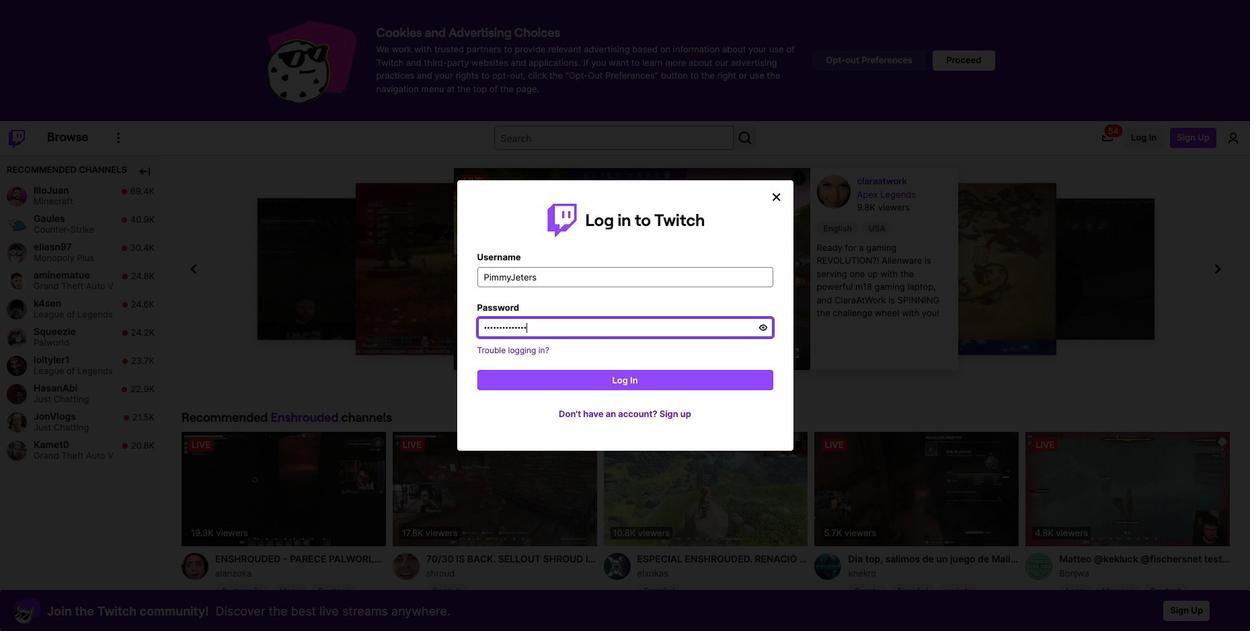 Task type: describe. For each thing, give the bounding box(es) containing it.
elxokas image
[[604, 553, 631, 580]]

illojuan image
[[7, 186, 27, 206]]

recommended channels group
[[0, 155, 162, 465]]

especial enshrouded. renació el gaming. image
[[604, 432, 808, 547]]

kamet0 image
[[7, 440, 27, 461]]

bonjwa image
[[1026, 553, 1053, 580]]

shroud image
[[393, 553, 420, 580]]

eliasn97 image
[[7, 243, 27, 263]]

claraatwork avatar image
[[817, 175, 851, 209]]

Search Input search field
[[494, 126, 734, 150]]

hasanabi image
[[7, 384, 27, 404]]



Task type: vqa. For each thing, say whether or not it's contained in the screenshot.
I Feel Like Im Watching Tim With This Amount Of Spectating
no



Task type: locate. For each thing, give the bounding box(es) containing it.
jonvlogs image
[[7, 412, 27, 432]]

gaules image
[[7, 214, 27, 235]]

matteo @kekluck @fischersnet testen enshrouded image
[[1026, 432, 1231, 547]]

loltyler1 image
[[7, 356, 27, 376]]

coolcat image
[[13, 598, 40, 624]]

aminematue image
[[7, 271, 27, 291]]

Enter your password password field
[[477, 318, 774, 338]]

enshrouded - parece palworld mas sem pal só world image
[[182, 432, 386, 547]]

k4sen image
[[7, 299, 27, 319]]

Enter your username text field
[[477, 267, 774, 288]]

dia top, salimos de un juego de malitos para meternos en otro, a ver que tal enshrouded xdd | !vgc !anillo image
[[815, 432, 1020, 547]]

cookies image
[[255, 13, 356, 108]]

alanzoka image
[[182, 553, 209, 580]]

70/30 is back. sellout shroud is back!! reading all the subs and donations haha yup. image
[[393, 432, 597, 547]]

knekro image
[[815, 553, 842, 580]]

squeezie image
[[7, 327, 27, 348]]



